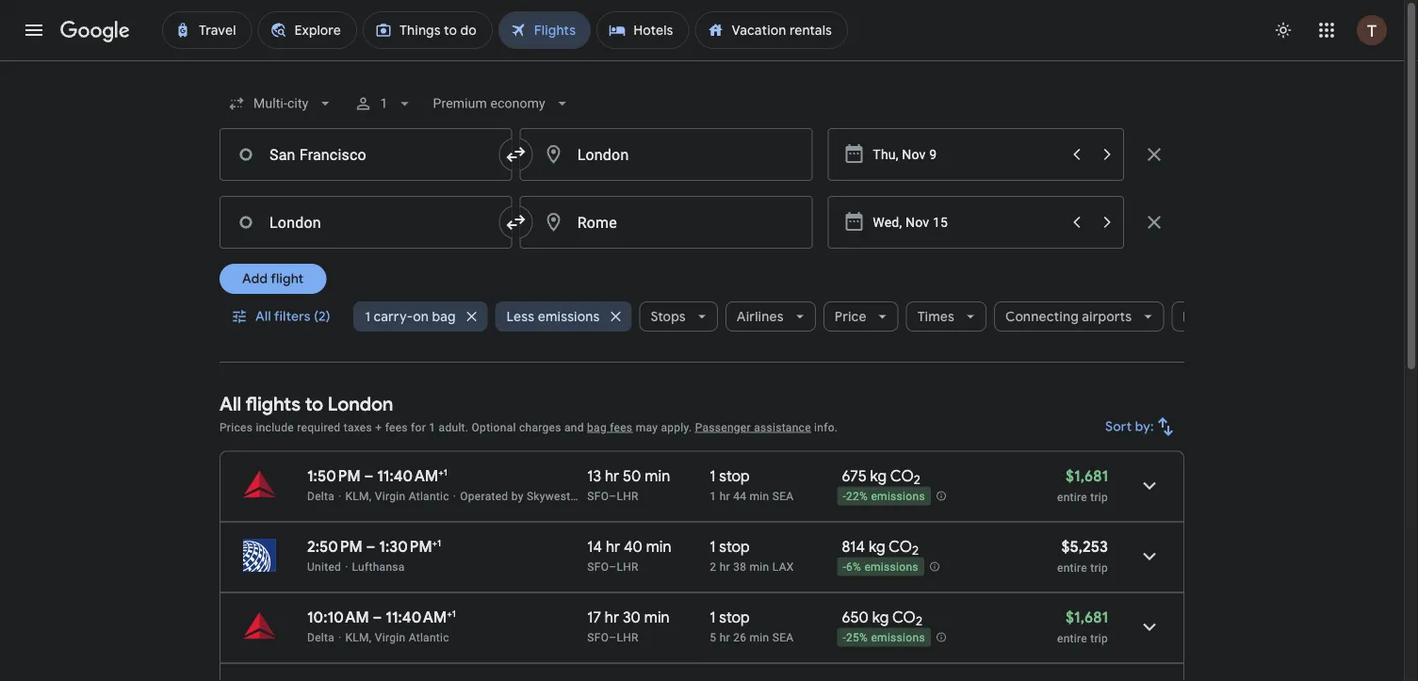 Task type: locate. For each thing, give the bounding box(es) containing it.
0 vertical spatial co
[[890, 467, 914, 486]]

total duration 17 hr 30 min. element
[[588, 608, 710, 630]]

650
[[842, 608, 869, 627]]

passenger assistance button
[[695, 421, 811, 434]]

– down total duration 14 hr 40 min. element
[[609, 560, 617, 574]]

11:40 am
[[377, 467, 438, 486], [386, 608, 447, 627]]

2 vertical spatial 1 stop flight. element
[[710, 608, 750, 630]]

2 $1,681 from the top
[[1066, 608, 1108, 627]]

814
[[842, 537, 865, 557]]

klm, virgin atlantic for 1:50 pm
[[345, 490, 449, 503]]

emissions right 'less'
[[537, 308, 599, 325]]

on
[[413, 308, 428, 325]]

Departure text field
[[873, 129, 1060, 180], [873, 197, 1060, 248]]

delta for 1:50 pm
[[307, 490, 335, 503]]

sea inside 1 stop 5 hr 26 min sea
[[773, 631, 794, 644]]

2 vertical spatial stop
[[720, 608, 750, 627]]

hr left 38
[[720, 560, 730, 574]]

stop inside 1 stop 1 hr 44 min sea
[[720, 467, 750, 486]]

emissions down '814 kg co 2'
[[865, 561, 919, 574]]

1 $1,681 entire trip from the top
[[1058, 467, 1108, 504]]

sea
[[773, 490, 794, 503], [773, 631, 794, 644]]

price button
[[823, 294, 898, 339]]

swap origin and destination. image
[[505, 143, 528, 166], [505, 211, 528, 234]]

- down 675
[[843, 490, 846, 504]]

0 vertical spatial lhr
[[617, 490, 639, 503]]

1 vertical spatial 11:40 am
[[386, 608, 447, 627]]

– up lufthansa
[[366, 537, 376, 557]]

min right 44
[[750, 490, 770, 503]]

total duration 14 hr 40 min. element
[[588, 537, 710, 559]]

1 horizontal spatial all
[[255, 308, 271, 325]]

emissions down 675 kg co 2
[[871, 490, 926, 504]]

less emissions
[[506, 308, 599, 325]]

0 vertical spatial sfo
[[588, 490, 609, 503]]

flights
[[246, 392, 301, 416]]

0 vertical spatial entire
[[1058, 491, 1088, 504]]

flight details. leaves san francisco international airport at 10:10 am on thursday, november 9 and arrives at heathrow airport at 11:40 am on friday, november 10. image
[[1127, 605, 1173, 650]]

– right dba
[[609, 490, 617, 503]]

2 vertical spatial trip
[[1091, 632, 1108, 645]]

all for all filters (2)
[[255, 308, 271, 325]]

1 atlantic from the top
[[409, 490, 449, 503]]

stop inside 1 stop 2 hr 38 min lax
[[720, 537, 750, 557]]

delta
[[307, 490, 335, 503], [599, 490, 627, 503], [307, 631, 335, 644]]

2 vertical spatial co
[[893, 608, 916, 627]]

Arrival time: 11:40 AM on  Friday, November 10. text field
[[377, 467, 448, 486], [386, 608, 456, 627]]

1
[[380, 96, 388, 111], [364, 308, 370, 325], [429, 421, 436, 434], [444, 467, 448, 478], [710, 467, 716, 486], [710, 490, 717, 503], [437, 537, 441, 549], [710, 537, 716, 557], [452, 608, 456, 620], [710, 608, 716, 627]]

1 $1,681 from the top
[[1066, 467, 1108, 486]]

2 up -6% emissions
[[912, 543, 919, 559]]

2 sea from the top
[[773, 631, 794, 644]]

1 sea from the top
[[773, 490, 794, 503]]

entire for 814
[[1058, 561, 1088, 575]]

klm, for 10:10 am
[[345, 631, 372, 644]]

+ inside 2:50 pm – 1:30 pm + 1
[[432, 537, 437, 549]]

emissions down the 650 kg co 2
[[871, 632, 926, 645]]

hr right 17
[[605, 608, 619, 627]]

$1,681 entire trip up the $5,253
[[1058, 467, 1108, 504]]

operated by skywest dba delta connection
[[460, 490, 690, 503]]

entire for 650
[[1058, 632, 1088, 645]]

1 stop from the top
[[720, 467, 750, 486]]

min inside 13 hr 50 min sfo – lhr
[[645, 467, 670, 486]]

emissions for 814
[[865, 561, 919, 574]]

airlines
[[736, 308, 784, 325]]

min right 38
[[750, 560, 770, 574]]

1 vertical spatial all
[[220, 392, 242, 416]]

-6% emissions
[[843, 561, 919, 574]]

– down total duration 17 hr 30 min. element
[[609, 631, 617, 644]]

$1,681 entire trip for 675
[[1058, 467, 1108, 504]]

none search field containing add flight
[[220, 81, 1269, 363]]

1 1681 us dollars text field from the top
[[1066, 467, 1108, 486]]

$1,681 entire trip left flight details. leaves san francisco international airport at 10:10 am on thursday, november 9 and arrives at heathrow airport at 11:40 am on friday, november 10. icon
[[1058, 608, 1108, 645]]

0 vertical spatial 1 stop flight. element
[[710, 467, 750, 489]]

1 departure text field from the top
[[873, 129, 1060, 180]]

duration
[[1183, 308, 1237, 325]]

0 vertical spatial 11:40 am
[[377, 467, 438, 486]]

1 1 stop flight. element from the top
[[710, 467, 750, 489]]

min up connection
[[645, 467, 670, 486]]

bag fees button
[[587, 421, 633, 434]]

2 $1,681 entire trip from the top
[[1058, 608, 1108, 645]]

sfo inside 14 hr 40 min sfo – lhr
[[588, 560, 609, 574]]

2 departure text field from the top
[[873, 197, 1060, 248]]

required
[[297, 421, 341, 434]]

Departure time: 10:10 AM. text field
[[307, 608, 369, 627]]

1 vertical spatial departure text field
[[873, 197, 1060, 248]]

5253 US dollars text field
[[1062, 537, 1108, 557]]

0 vertical spatial arrival time: 11:40 am on  friday, november 10. text field
[[377, 467, 448, 486]]

$1,681 for 675
[[1066, 467, 1108, 486]]

trip
[[1091, 491, 1108, 504], [1091, 561, 1108, 575], [1091, 632, 1108, 645]]

1 vertical spatial $1,681
[[1066, 608, 1108, 627]]

1 klm, virgin atlantic from the top
[[345, 490, 449, 503]]

hr left 44
[[720, 490, 730, 503]]

None search field
[[220, 81, 1269, 363]]

2 inside the 650 kg co 2
[[916, 614, 923, 630]]

1 fees from the left
[[385, 421, 408, 434]]

trip left flight details. leaves san francisco international airport at 10:10 am on thursday, november 9 and arrives at heathrow airport at 11:40 am on friday, november 10. icon
[[1091, 632, 1108, 645]]

1 vertical spatial kg
[[869, 537, 886, 557]]

0 vertical spatial klm, virgin atlantic
[[345, 490, 449, 503]]

0 horizontal spatial bag
[[432, 308, 455, 325]]

total duration 13 hr 50 min. element
[[588, 467, 710, 489]]

3 stop from the top
[[720, 608, 750, 627]]

bag right and
[[587, 421, 607, 434]]

arrival time: 11:40 am on  friday, november 10. text field down lufthansa
[[386, 608, 456, 627]]

2 lhr from the top
[[617, 560, 639, 574]]

$1,681 down $5,253 entire trip
[[1066, 608, 1108, 627]]

- down 650
[[843, 632, 846, 645]]

stop up 44
[[720, 467, 750, 486]]

atlantic up arrival time: 1:30 pm on  friday, november 10. text box at the bottom left
[[409, 490, 449, 503]]

co inside '814 kg co 2'
[[889, 537, 912, 557]]

for
[[411, 421, 426, 434]]

lhr down the 50
[[617, 490, 639, 503]]

$1,681 entire trip
[[1058, 467, 1108, 504], [1058, 608, 1108, 645]]

$1,681
[[1066, 467, 1108, 486], [1066, 608, 1108, 627]]

1 klm, from the top
[[345, 490, 372, 503]]

min right the 40
[[646, 537, 672, 557]]

1 vertical spatial sfo
[[588, 560, 609, 574]]

lhr
[[617, 490, 639, 503], [617, 560, 639, 574], [617, 631, 639, 644]]

all for all flights to london
[[220, 392, 242, 416]]

3 1 stop flight. element from the top
[[710, 608, 750, 630]]

$1,681 down sort on the bottom right of page
[[1066, 467, 1108, 486]]

1 vertical spatial lhr
[[617, 560, 639, 574]]

0 vertical spatial sea
[[773, 490, 794, 503]]

virgin down 'leaves san francisco international airport at 10:10 am on thursday, november 9 and arrives at heathrow airport at 11:40 am on friday, november 10.' element on the left bottom
[[375, 631, 406, 644]]

all inside button
[[255, 308, 271, 325]]

3 lhr from the top
[[617, 631, 639, 644]]

lhr down 30 in the bottom of the page
[[617, 631, 639, 644]]

2 1681 us dollars text field from the top
[[1066, 608, 1108, 627]]

2 klm, from the top
[[345, 631, 372, 644]]

change appearance image
[[1261, 8, 1306, 53]]

1 vertical spatial swap origin and destination. image
[[505, 211, 528, 234]]

0 horizontal spatial all
[[220, 392, 242, 416]]

0 vertical spatial 1681 us dollars text field
[[1066, 467, 1108, 486]]

min right 26
[[750, 631, 770, 644]]

lhr inside 13 hr 50 min sfo – lhr
[[617, 490, 639, 503]]

entire inside $5,253 entire trip
[[1058, 561, 1088, 575]]

0 horizontal spatial fees
[[385, 421, 408, 434]]

1681 US dollars text field
[[1066, 467, 1108, 486], [1066, 608, 1108, 627]]

virgin down 1:50 pm – 11:40 am + 1
[[375, 490, 406, 503]]

all left filters
[[255, 308, 271, 325]]

3 - from the top
[[843, 632, 846, 645]]

kg inside 675 kg co 2
[[871, 467, 887, 486]]

sfo down 13
[[588, 490, 609, 503]]

2 trip from the top
[[1091, 561, 1108, 575]]

2 vertical spatial sfo
[[588, 631, 609, 644]]

1681 us dollars text field down sort on the bottom right of page
[[1066, 467, 1108, 486]]

fees left may
[[610, 421, 633, 434]]

1 vertical spatial virgin
[[375, 631, 406, 644]]

stop up 26
[[720, 608, 750, 627]]

co for 675
[[890, 467, 914, 486]]

entire down $5,253 text field
[[1058, 561, 1088, 575]]

lhr for 30
[[617, 631, 639, 644]]

2 entire from the top
[[1058, 561, 1088, 575]]

2 atlantic from the top
[[409, 631, 449, 644]]

kg for 814
[[869, 537, 886, 557]]

all filters (2)
[[255, 308, 331, 325]]

klm, virgin atlantic down 'leaves san francisco international airport at 10:10 am on thursday, november 9 and arrives at heathrow airport at 11:40 am on friday, november 10.' element on the left bottom
[[345, 631, 449, 644]]

klm, virgin atlantic down 1:50 pm – 11:40 am + 1
[[345, 490, 449, 503]]

11:40 am for 1:50 pm
[[377, 467, 438, 486]]

1 vertical spatial 1681 us dollars text field
[[1066, 608, 1108, 627]]

– inside 14 hr 40 min sfo – lhr
[[609, 560, 617, 574]]

kg inside the 650 kg co 2
[[873, 608, 889, 627]]

0 vertical spatial stop
[[720, 467, 750, 486]]

entire left flight details. leaves san francisco international airport at 10:10 am on thursday, november 9 and arrives at heathrow airport at 11:40 am on friday, november 10. icon
[[1058, 632, 1088, 645]]

1681 us dollars text field down $5,253 entire trip
[[1066, 608, 1108, 627]]

1 vertical spatial $1,681 entire trip
[[1058, 608, 1108, 645]]

$1,681 entire trip for 650
[[1058, 608, 1108, 645]]

kg up -22% emissions
[[871, 467, 887, 486]]

1 lhr from the top
[[617, 490, 639, 503]]

adult.
[[439, 421, 469, 434]]

1 vertical spatial atlantic
[[409, 631, 449, 644]]

trip for 650
[[1091, 632, 1108, 645]]

1 sfo from the top
[[588, 490, 609, 503]]

co up -6% emissions
[[889, 537, 912, 557]]

1 stop flight. element up 44
[[710, 467, 750, 489]]

2 vertical spatial lhr
[[617, 631, 639, 644]]

co up -22% emissions
[[890, 467, 914, 486]]

lhr down the 40
[[617, 560, 639, 574]]

1 vertical spatial -
[[843, 561, 846, 574]]

kg for 650
[[873, 608, 889, 627]]

1 vertical spatial sea
[[773, 631, 794, 644]]

virgin
[[375, 490, 406, 503], [375, 631, 406, 644]]

1 - from the top
[[843, 490, 846, 504]]

trip for 814
[[1091, 561, 1108, 575]]

trip left flight details. leaves san francisco international airport at 1:50 pm on thursday, november 9 and arrives at heathrow airport at 11:40 am on friday, november 10. "image"
[[1091, 491, 1108, 504]]

1 vertical spatial klm,
[[345, 631, 372, 644]]

2 vertical spatial kg
[[873, 608, 889, 627]]

all
[[255, 308, 271, 325], [220, 392, 242, 416]]

layover (1 of 1) is a 5 hr 26 min layover at seattle-tacoma international airport in seattle. element
[[710, 630, 833, 645]]

1 vertical spatial stop
[[720, 537, 750, 557]]

1 horizontal spatial fees
[[610, 421, 633, 434]]

hr right 5
[[720, 631, 730, 644]]

2 - from the top
[[843, 561, 846, 574]]

3 trip from the top
[[1091, 632, 1108, 645]]

0 vertical spatial $1,681 entire trip
[[1058, 467, 1108, 504]]

2 vertical spatial entire
[[1058, 632, 1088, 645]]

+ inside 1:50 pm – 11:40 am + 1
[[438, 467, 444, 478]]

sea inside 1 stop 1 hr 44 min sea
[[773, 490, 794, 503]]

1 inside 1 stop 2 hr 38 min lax
[[710, 537, 716, 557]]

assistance
[[754, 421, 811, 434]]

3 sfo from the top
[[588, 631, 609, 644]]

delta down 1:50 pm
[[307, 490, 335, 503]]

1 vertical spatial arrival time: 11:40 am on  friday, november 10. text field
[[386, 608, 456, 627]]

2 stop from the top
[[720, 537, 750, 557]]

less emissions button
[[495, 294, 631, 339]]

min inside 1 stop 2 hr 38 min lax
[[750, 560, 770, 574]]

flight details. leaves san francisco international airport at 1:50 pm on thursday, november 9 and arrives at heathrow airport at 11:40 am on friday, november 10. image
[[1127, 463, 1173, 509]]

kg
[[871, 467, 887, 486], [869, 537, 886, 557], [873, 608, 889, 627]]

min inside 14 hr 40 min sfo – lhr
[[646, 537, 672, 557]]

and
[[565, 421, 584, 434]]

None text field
[[520, 196, 813, 249]]

stop
[[720, 467, 750, 486], [720, 537, 750, 557], [720, 608, 750, 627]]

bag inside popup button
[[432, 308, 455, 325]]

stop inside 1 stop 5 hr 26 min sea
[[720, 608, 750, 627]]

sfo inside 13 hr 50 min sfo – lhr
[[588, 490, 609, 503]]

sort
[[1106, 419, 1133, 435]]

1 stop flight. element
[[710, 467, 750, 489], [710, 537, 750, 559], [710, 608, 750, 630]]

2 inside '814 kg co 2'
[[912, 543, 919, 559]]

0 vertical spatial departure text field
[[873, 129, 1060, 180]]

0 vertical spatial kg
[[871, 467, 887, 486]]

10:10 am
[[307, 608, 369, 627]]

25%
[[846, 632, 868, 645]]

hr right 14
[[606, 537, 620, 557]]

co for 650
[[893, 608, 916, 627]]

None text field
[[220, 128, 512, 181], [520, 128, 813, 181], [220, 196, 512, 249], [220, 128, 512, 181], [520, 128, 813, 181], [220, 196, 512, 249]]

united
[[307, 560, 341, 574]]

2
[[914, 472, 921, 488], [912, 543, 919, 559], [710, 560, 717, 574], [916, 614, 923, 630]]

1 stop flight. element up 38
[[710, 537, 750, 559]]

atlantic down the 10:10 am – 11:40 am + 1
[[409, 631, 449, 644]]

stop up 38
[[720, 537, 750, 557]]

klm, down 1:50 pm – 11:40 am + 1
[[345, 490, 372, 503]]

co up the -25% emissions
[[893, 608, 916, 627]]

2 sfo from the top
[[588, 560, 609, 574]]

-25% emissions
[[843, 632, 926, 645]]

1 horizontal spatial bag
[[587, 421, 607, 434]]

sfo down 14
[[588, 560, 609, 574]]

trip inside $5,253 entire trip
[[1091, 561, 1108, 575]]

0 vertical spatial -
[[843, 490, 846, 504]]

1 vertical spatial co
[[889, 537, 912, 557]]

2 up -22% emissions
[[914, 472, 921, 488]]

co
[[890, 467, 914, 486], [889, 537, 912, 557], [893, 608, 916, 627]]

sfo down 17
[[588, 631, 609, 644]]

co inside the 650 kg co 2
[[893, 608, 916, 627]]

remove flight from london to rome on wed, nov 15 image
[[1143, 211, 1166, 234]]

bag
[[432, 308, 455, 325], [587, 421, 607, 434]]

delta for 10:10 am
[[307, 631, 335, 644]]

- down 814
[[843, 561, 846, 574]]

lufthansa
[[352, 560, 405, 574]]

kg inside '814 kg co 2'
[[869, 537, 886, 557]]

2 inside 675 kg co 2
[[914, 472, 921, 488]]

1 stop flight. element for 17 hr 30 min
[[710, 608, 750, 630]]

sea right 44
[[773, 490, 794, 503]]

lhr for 40
[[617, 560, 639, 574]]

1 vertical spatial 1 stop flight. element
[[710, 537, 750, 559]]

1 trip from the top
[[1091, 491, 1108, 504]]

0 vertical spatial all
[[255, 308, 271, 325]]

klm, down 10:10 am
[[345, 631, 372, 644]]

2 virgin from the top
[[375, 631, 406, 644]]

11:40 am down lufthansa
[[386, 608, 447, 627]]

2 klm, virgin atlantic from the top
[[345, 631, 449, 644]]

0 vertical spatial klm,
[[345, 490, 372, 503]]

arrival time: 11:40 am on  friday, november 10. text field for 1:50 pm
[[377, 467, 448, 486]]

entire up the $5,253
[[1058, 491, 1088, 504]]

by
[[512, 490, 524, 503]]

0 vertical spatial $1,681
[[1066, 467, 1108, 486]]

times button
[[906, 294, 987, 339]]

hr
[[605, 467, 619, 486], [720, 490, 730, 503], [606, 537, 620, 557], [720, 560, 730, 574], [605, 608, 619, 627], [720, 631, 730, 644]]

kg up -6% emissions
[[869, 537, 886, 557]]

lhr for 50
[[617, 490, 639, 503]]

1 stop flight. element for 13 hr 50 min
[[710, 467, 750, 489]]

11:40 am down for on the bottom
[[377, 467, 438, 486]]

sfo
[[588, 490, 609, 503], [588, 560, 609, 574], [588, 631, 609, 644]]

1 vertical spatial bag
[[587, 421, 607, 434]]

2 swap origin and destination. image from the top
[[505, 211, 528, 234]]

+
[[375, 421, 382, 434], [438, 467, 444, 478], [432, 537, 437, 549], [447, 608, 452, 620]]

1 stop 1 hr 44 min sea
[[710, 467, 794, 503]]

flight
[[271, 271, 304, 287]]

675 kg co 2
[[842, 467, 921, 488]]

co inside 675 kg co 2
[[890, 467, 914, 486]]

0 vertical spatial virgin
[[375, 490, 406, 503]]

0 vertical spatial trip
[[1091, 491, 1108, 504]]

hr inside 1 stop 2 hr 38 min lax
[[720, 560, 730, 574]]

13
[[588, 467, 602, 486]]

trip down $5,253 text field
[[1091, 561, 1108, 575]]

2 vertical spatial -
[[843, 632, 846, 645]]

fees left for on the bottom
[[385, 421, 408, 434]]

emissions for 650
[[871, 632, 926, 645]]

1 vertical spatial trip
[[1091, 561, 1108, 575]]

emissions
[[537, 308, 599, 325], [871, 490, 926, 504], [865, 561, 919, 574], [871, 632, 926, 645]]

emissions inside less emissions popup button
[[537, 308, 599, 325]]

kg up the -25% emissions
[[873, 608, 889, 627]]

1 swap origin and destination. image from the top
[[505, 143, 528, 166]]

2 1 stop flight. element from the top
[[710, 537, 750, 559]]

0 vertical spatial swap origin and destination. image
[[505, 143, 528, 166]]

1 vertical spatial entire
[[1058, 561, 1088, 575]]

1 stop flight. element for 14 hr 40 min
[[710, 537, 750, 559]]

leaves san francisco international airport at 1:50 pm on thursday, november 9 and arrives at heathrow airport at 11:40 am on friday, november 10. element
[[307, 467, 448, 486]]

1 entire from the top
[[1058, 491, 1088, 504]]

min right 30 in the bottom of the page
[[645, 608, 670, 627]]

operated
[[460, 490, 508, 503]]

 image
[[453, 490, 456, 503]]

0 vertical spatial atlantic
[[409, 490, 449, 503]]

– inside 17 hr 30 min sfo – lhr
[[609, 631, 617, 644]]

2 left 38
[[710, 560, 717, 574]]

0 vertical spatial bag
[[432, 308, 455, 325]]

1 stop flight. element up 26
[[710, 608, 750, 630]]

+ inside the 10:10 am – 11:40 am + 1
[[447, 608, 452, 620]]

loading results progress bar
[[0, 60, 1404, 64]]

arrival time: 11:40 am on  friday, november 10. text field for 10:10 am
[[386, 608, 456, 627]]

hr right 13
[[605, 467, 619, 486]]

lhr inside 14 hr 40 min sfo – lhr
[[617, 560, 639, 574]]

+ for 10:10 am
[[447, 608, 452, 620]]

1 vertical spatial klm, virgin atlantic
[[345, 631, 449, 644]]

arrival time: 11:40 am on  friday, november 10. text field down for on the bottom
[[377, 467, 448, 486]]

3 entire from the top
[[1058, 632, 1088, 645]]

leaves san francisco international airport at 10:10 am on thursday, november 9 and arrives at heathrow airport at 11:40 am on friday, november 10. element
[[307, 608, 456, 627]]

Departure time: 1:50 PM. text field
[[307, 467, 361, 486]]

connecting
[[1005, 308, 1079, 325]]

bag right on
[[432, 308, 455, 325]]

sfo inside 17 hr 30 min sfo – lhr
[[588, 631, 609, 644]]

delta down 10:10 am 'text field' in the left of the page
[[307, 631, 335, 644]]

sea right 26
[[773, 631, 794, 644]]

2 up the -25% emissions
[[916, 614, 923, 630]]

klm,
[[345, 490, 372, 503], [345, 631, 372, 644]]

– inside 13 hr 50 min sfo – lhr
[[609, 490, 617, 503]]

all up prices on the bottom left
[[220, 392, 242, 416]]

None field
[[220, 87, 343, 121], [426, 87, 579, 121], [220, 87, 343, 121], [426, 87, 579, 121]]

1 virgin from the top
[[375, 490, 406, 503]]

min inside 17 hr 30 min sfo – lhr
[[645, 608, 670, 627]]

lhr inside 17 hr 30 min sfo – lhr
[[617, 631, 639, 644]]



Task type: describe. For each thing, give the bounding box(es) containing it.
10:10 am – 11:40 am + 1
[[307, 608, 456, 627]]

2 for 650
[[916, 614, 923, 630]]

1:50 pm
[[307, 467, 361, 486]]

1 inside 2:50 pm – 1:30 pm + 1
[[437, 537, 441, 549]]

(2)
[[314, 308, 331, 325]]

hr inside 13 hr 50 min sfo – lhr
[[605, 467, 619, 486]]

swap origin and destination. image for departure text box associated with the remove flight from san francisco to london on thu, nov 9 icon
[[505, 143, 528, 166]]

dba
[[574, 490, 596, 503]]

kg for 675
[[871, 467, 887, 486]]

1 inside 1:50 pm – 11:40 am + 1
[[444, 467, 448, 478]]

emissions for 675
[[871, 490, 926, 504]]

atlantic for 1:50 pm
[[409, 490, 449, 503]]

2 for 675
[[914, 472, 921, 488]]

hr inside 17 hr 30 min sfo – lhr
[[605, 608, 619, 627]]

2 inside 1 stop 2 hr 38 min lax
[[710, 560, 717, 574]]

departure text field for remove flight from london to rome on wed, nov 15 image
[[873, 197, 1060, 248]]

50
[[623, 467, 641, 486]]

stops button
[[639, 294, 718, 339]]

$1,681 for 650
[[1066, 608, 1108, 627]]

airlines button
[[725, 294, 816, 339]]

less
[[506, 308, 534, 325]]

to
[[305, 392, 324, 416]]

min inside 1 stop 5 hr 26 min sea
[[750, 631, 770, 644]]

connecting airports button
[[994, 294, 1164, 339]]

Departure time: 2:50 PM. text field
[[307, 537, 363, 557]]

atlantic for 10:10 am
[[409, 631, 449, 644]]

passenger
[[695, 421, 751, 434]]

17 hr 30 min sfo – lhr
[[588, 608, 670, 644]]

prices include required taxes + fees for 1 adult. optional charges and bag fees may apply. passenger assistance
[[220, 421, 811, 434]]

entire for 675
[[1058, 491, 1088, 504]]

14 hr 40 min sfo – lhr
[[588, 537, 672, 574]]

675
[[842, 467, 867, 486]]

include
[[256, 421, 294, 434]]

1:30 pm
[[379, 537, 432, 557]]

1681 us dollars text field for 650
[[1066, 608, 1108, 627]]

stop for 17 hr 30 min
[[720, 608, 750, 627]]

price
[[834, 308, 866, 325]]

2:50 pm – 1:30 pm + 1
[[307, 537, 441, 557]]

1 carry-on bag button
[[353, 294, 487, 339]]

stops
[[650, 308, 686, 325]]

co for 814
[[889, 537, 912, 557]]

none text field inside search box
[[520, 196, 813, 249]]

apply.
[[661, 421, 692, 434]]

layover (1 of 1) is a 1 hr 44 min layover at seattle-tacoma international airport in seattle. element
[[710, 489, 833, 504]]

1 button
[[346, 81, 422, 126]]

- for 814
[[843, 561, 846, 574]]

flight details. leaves san francisco international airport at 2:50 pm on thursday, november 9 and arrives at heathrow airport at 1:30 pm on friday, november 10. image
[[1127, 534, 1173, 579]]

11:40 am for 10:10 am
[[386, 608, 447, 627]]

all filters (2) button
[[220, 294, 346, 339]]

38
[[734, 560, 747, 574]]

- for 650
[[843, 632, 846, 645]]

trip for 675
[[1091, 491, 1108, 504]]

26
[[734, 631, 747, 644]]

carry-
[[373, 308, 413, 325]]

skywest
[[527, 490, 571, 503]]

remove flight from san francisco to london on thu, nov 9 image
[[1143, 143, 1166, 166]]

sfo for 13
[[588, 490, 609, 503]]

2 for 814
[[912, 543, 919, 559]]

charges
[[519, 421, 562, 434]]

40
[[624, 537, 643, 557]]

lax
[[773, 560, 794, 574]]

london
[[328, 392, 393, 416]]

22%
[[846, 490, 868, 504]]

- for 675
[[843, 490, 846, 504]]

departure text field for the remove flight from san francisco to london on thu, nov 9 icon
[[873, 129, 1060, 180]]

1:50 pm – 11:40 am + 1
[[307, 467, 448, 486]]

sort by:
[[1106, 419, 1155, 435]]

virgin for 1:50 pm
[[375, 490, 406, 503]]

17
[[588, 608, 601, 627]]

sfo for 17
[[588, 631, 609, 644]]

$5,253
[[1062, 537, 1108, 557]]

1681 us dollars text field for 675
[[1066, 467, 1108, 486]]

leaves san francisco international airport at 2:50 pm on thursday, november 9 and arrives at heathrow airport at 1:30 pm on friday, november 10. element
[[307, 537, 441, 557]]

2 fees from the left
[[610, 421, 633, 434]]

taxes
[[344, 421, 372, 434]]

$5,253 entire trip
[[1058, 537, 1108, 575]]

add flight
[[242, 271, 304, 287]]

sea for 675
[[773, 490, 794, 503]]

may
[[636, 421, 658, 434]]

sfo for 14
[[588, 560, 609, 574]]

1 stop 2 hr 38 min lax
[[710, 537, 794, 574]]

– right 10:10 am 'text field' in the left of the page
[[373, 608, 382, 627]]

duration button
[[1171, 294, 1269, 339]]

Arrival time: 1:30 PM on  Friday, November 10. text field
[[379, 537, 441, 557]]

hr inside 1 stop 1 hr 44 min sea
[[720, 490, 730, 503]]

layover (1 of 1) is a 2 hr 38 min layover at los angeles international airport in los angeles. element
[[710, 559, 833, 575]]

add flight button
[[220, 264, 326, 294]]

5
[[710, 631, 717, 644]]

13 hr 50 min sfo – lhr
[[588, 467, 670, 503]]

klm, for 1:50 pm
[[345, 490, 372, 503]]

optional
[[472, 421, 516, 434]]

filters
[[274, 308, 311, 325]]

14
[[588, 537, 602, 557]]

30
[[623, 608, 641, 627]]

times
[[917, 308, 954, 325]]

– right departure time: 1:50 pm. text field
[[364, 467, 374, 486]]

virgin for 10:10 am
[[375, 631, 406, 644]]

1 stop 5 hr 26 min sea
[[710, 608, 794, 644]]

1 inside the 10:10 am – 11:40 am + 1
[[452, 608, 456, 620]]

stop for 14 hr 40 min
[[720, 537, 750, 557]]

650 kg co 2
[[842, 608, 923, 630]]

min inside 1 stop 1 hr 44 min sea
[[750, 490, 770, 503]]

connecting airports
[[1005, 308, 1132, 325]]

by:
[[1136, 419, 1155, 435]]

swap origin and destination. image for departure text box corresponding to remove flight from london to rome on wed, nov 15 image
[[505, 211, 528, 234]]

delta down 13
[[599, 490, 627, 503]]

main menu image
[[23, 19, 45, 41]]

1 inside 1 stop 5 hr 26 min sea
[[710, 608, 716, 627]]

stop for 13 hr 50 min
[[720, 467, 750, 486]]

1 carry-on bag
[[364, 308, 455, 325]]

hr inside 1 stop 5 hr 26 min sea
[[720, 631, 730, 644]]

44
[[734, 490, 747, 503]]

+ for 1:50 pm
[[438, 467, 444, 478]]

sea for 650
[[773, 631, 794, 644]]

hr inside 14 hr 40 min sfo – lhr
[[606, 537, 620, 557]]

connection
[[630, 490, 690, 503]]

prices
[[220, 421, 253, 434]]

add
[[242, 271, 268, 287]]

2:50 pm
[[307, 537, 363, 557]]

6%
[[846, 561, 862, 574]]

all flights to london
[[220, 392, 393, 416]]

-22% emissions
[[843, 490, 926, 504]]

814 kg co 2
[[842, 537, 919, 559]]

airports
[[1082, 308, 1132, 325]]

sort by: button
[[1098, 404, 1185, 450]]

klm, virgin atlantic for 10:10 am
[[345, 631, 449, 644]]

+ for 2:50 pm
[[432, 537, 437, 549]]



Task type: vqa. For each thing, say whether or not it's contained in the screenshot.
"$5,253 entire trip"
yes



